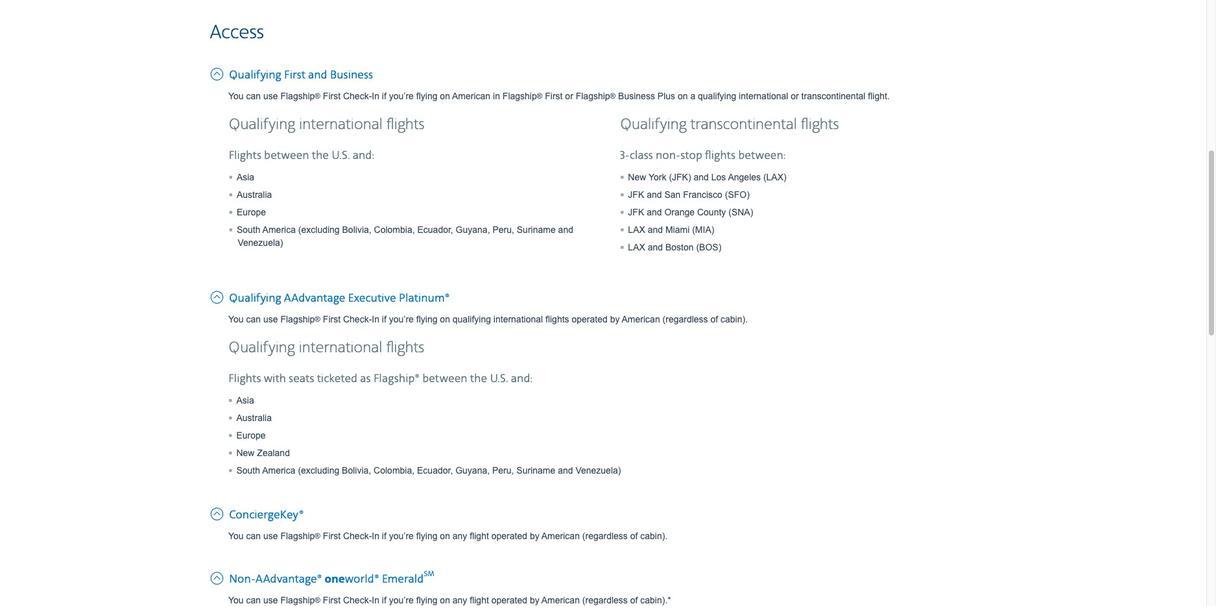 Task type: describe. For each thing, give the bounding box(es) containing it.
flying for first check-in if you're flying on any flight operated by american (regardless of cabin).*
[[416, 595, 438, 605]]

you for first check-in if you're flying on any flight operated by american (regardless of cabin).*
[[228, 595, 244, 605]]

(bos)
[[697, 242, 722, 252]]

flight for non-aadvantage®
[[470, 595, 489, 605]]

2 colombia, from the top
[[374, 465, 415, 475]]

platinum®
[[399, 291, 450, 305]]

can for first check-in if you're flying on qualifying international flights operated by american (regardless of cabin).
[[246, 314, 261, 324]]

0 vertical spatial (regardless
[[663, 314, 708, 324]]

(jfk)
[[669, 172, 691, 182]]

of for non-aadvantage®
[[631, 595, 638, 605]]

0 vertical spatial peru,
[[493, 224, 515, 235]]

3 large image from the top
[[210, 568, 227, 586]]

jfk and orange county (sna)
[[628, 207, 754, 217]]

cabin).*
[[641, 595, 671, 605]]

on for cabin).*
[[440, 595, 450, 605]]

new for new zealand
[[236, 448, 255, 458]]

ticketed
[[317, 372, 358, 386]]

access
[[210, 21, 264, 45]]

1 use from the top
[[263, 91, 278, 101]]

qualifying aadvantage executive platinum® link
[[210, 287, 450, 306]]

on for ®
[[440, 91, 450, 101]]

flagship for cabin).
[[281, 531, 315, 541]]

you're for first check-in if you're flying on any flight operated by american (regardless of cabin).
[[389, 531, 414, 541]]

0 vertical spatial qualifying
[[698, 91, 737, 101]]

2 ecuador, from the top
[[417, 465, 453, 475]]

first for cabin).*
[[323, 595, 341, 605]]

europe for south
[[237, 207, 266, 217]]

if for first check-in if you're flying on any flight operated by american (regardless of cabin).
[[382, 531, 387, 541]]

class
[[630, 148, 653, 163]]

world®
[[345, 572, 379, 586]]

australia for new
[[236, 413, 272, 423]]

non-aadvantage® one world® emerald sm
[[229, 570, 435, 586]]

miami
[[666, 224, 690, 235]]

2 guyana, from the top
[[456, 465, 490, 475]]

in for first check-in if you're flying on any flight operated by american (regardless of cabin).*
[[372, 595, 380, 605]]

america inside south america (excluding bolivia, colombia, ecuador, guyana, peru, suriname and venezuela)
[[263, 224, 296, 235]]

1 flying from the top
[[416, 91, 438, 101]]

suriname inside south america (excluding bolivia, colombia, ecuador, guyana, peru, suriname and venezuela)
[[517, 224, 556, 235]]

can for first check-in if you're flying on any flight operated by american (regardless of cabin).
[[246, 531, 261, 541]]

use for first check-in if you're flying on qualifying international flights operated by american (regardless of cabin).
[[263, 314, 278, 324]]

any for conciergekey®
[[453, 531, 467, 541]]

2 south from the top
[[236, 465, 260, 475]]

2 america from the top
[[262, 465, 296, 475]]

1 or from the left
[[565, 91, 573, 101]]

san
[[665, 189, 681, 200]]

1 in from the top
[[372, 91, 380, 101]]

(sna)
[[729, 207, 754, 217]]

you can use flagship ® first check-in if you're flying on any flight operated by american (regardless of cabin).*
[[228, 595, 671, 605]]

orange
[[665, 207, 695, 217]]

® left plus
[[610, 91, 616, 100]]

qualifying first and business
[[229, 68, 373, 82]]

1 check- from the top
[[343, 91, 372, 101]]

asia for south america (excluding bolivia, colombia, ecuador, guyana, peru, suriname and venezuela)
[[237, 172, 254, 182]]

operated for non-aadvantage®
[[492, 595, 528, 605]]

on for of
[[440, 314, 450, 324]]

qualifying aadvantage executive platinum®
[[229, 291, 450, 305]]

first for cabin).
[[323, 531, 341, 541]]

europe for new
[[236, 430, 266, 440]]

operated for conciergekey®
[[492, 531, 528, 541]]

(sfo)
[[725, 189, 750, 200]]

use for first check-in if you're flying on any flight operated by american (regardless of cabin).
[[263, 531, 278, 541]]

non-
[[229, 572, 256, 586]]

large image for conciergekey®
[[210, 504, 227, 522]]

2 qualifying international flights from the top
[[228, 339, 425, 357]]

stop
[[681, 148, 703, 163]]

1 you're from the top
[[389, 91, 414, 101]]

aadvantage
[[284, 291, 345, 305]]

first for of
[[323, 314, 341, 324]]

on left a
[[678, 91, 688, 101]]

of for conciergekey®
[[631, 531, 638, 541]]

qualifying inside qualifying first and business link
[[229, 68, 281, 82]]

(regardless for non-aadvantage®
[[583, 595, 628, 605]]

boston
[[666, 242, 694, 252]]

you can use flagship ® first check-in if you're flying on american in flagship ® first or flagship ® business plus on a qualifying international or transcontinental flight.
[[228, 91, 890, 101]]

emerald
[[382, 572, 424, 586]]

flagship®
[[374, 372, 420, 386]]

francisco
[[683, 189, 723, 200]]

3-class non-stop flights between:
[[620, 148, 786, 163]]

seats
[[289, 372, 314, 386]]

one
[[325, 572, 345, 586]]

flight for conciergekey®
[[470, 531, 489, 541]]

between:
[[739, 148, 786, 163]]

0 horizontal spatial cabin).
[[641, 531, 668, 541]]

2 south america (excluding bolivia, colombia, ecuador, guyana, peru, suriname and venezuela) from the top
[[236, 465, 621, 475]]

lax and miami (mia)
[[628, 224, 715, 235]]

(lax)
[[764, 172, 787, 182]]

qualifying first and business link
[[210, 64, 373, 83]]

new york (jfk) and los angeles (lax)
[[628, 172, 787, 182]]

check- for first check-in if you're flying on any flight operated by american (regardless of cabin).*
[[343, 595, 372, 605]]

plus
[[658, 91, 676, 101]]

and inside south america (excluding bolivia, colombia, ecuador, guyana, peru, suriname and venezuela)
[[558, 224, 574, 235]]

flights for flights with seats ticketed as flagship® between the u.s. and:
[[228, 372, 261, 386]]

0 vertical spatial venezuela)
[[238, 237, 283, 248]]

sm
[[424, 570, 435, 579]]

1 south america (excluding bolivia, colombia, ecuador, guyana, peru, suriname and venezuela) from the top
[[237, 224, 574, 248]]

jfk for jfk and san francisco (sfo)
[[628, 189, 645, 200]]

1 you from the top
[[228, 91, 244, 101]]

county
[[698, 207, 726, 217]]

new for new york (jfk) and los angeles (lax)
[[628, 172, 647, 182]]

on for cabin).
[[440, 531, 450, 541]]

large image for qualifying aadvantage executive platinum®
[[210, 287, 227, 305]]

south inside south america (excluding bolivia, colombia, ecuador, guyana, peru, suriname and venezuela)
[[237, 224, 261, 235]]



Task type: vqa. For each thing, say whether or not it's contained in the screenshot.
second newpage icon
no



Task type: locate. For each thing, give the bounding box(es) containing it.
(mia)
[[692, 224, 715, 235]]

use down aadvantage®
[[263, 595, 278, 605]]

2 lax from the top
[[628, 242, 646, 252]]

lax for lax and miami (mia)
[[628, 224, 646, 235]]

flights
[[229, 148, 261, 163], [228, 372, 261, 386]]

0 horizontal spatial and:
[[353, 148, 374, 163]]

you
[[228, 91, 244, 101], [228, 314, 244, 324], [228, 531, 244, 541], [228, 595, 244, 605]]

or
[[565, 91, 573, 101], [791, 91, 799, 101]]

in for first check-in if you're flying on qualifying international flights operated by american (regardless of cabin).
[[372, 314, 380, 324]]

flying for first check-in if you're flying on any flight operated by american (regardless of cabin).
[[416, 531, 438, 541]]

2 asia from the top
[[236, 395, 254, 405]]

check-
[[343, 91, 372, 101], [343, 314, 372, 324], [343, 531, 372, 541], [343, 595, 372, 605]]

2 use from the top
[[263, 314, 278, 324]]

qualifying international flights up ticketed
[[228, 339, 425, 357]]

america
[[263, 224, 296, 235], [262, 465, 296, 475]]

0 vertical spatial america
[[263, 224, 296, 235]]

0 vertical spatial south america (excluding bolivia, colombia, ecuador, guyana, peru, suriname and venezuela)
[[237, 224, 574, 248]]

0 vertical spatial transcontinental
[[802, 91, 866, 101]]

0 vertical spatial u.s.
[[332, 148, 350, 163]]

1 vertical spatial of
[[631, 531, 638, 541]]

® up non-aadvantage® one world® emerald sm
[[315, 531, 321, 540]]

if for first check-in if you're flying on qualifying international flights operated by american (regardless of cabin).
[[382, 314, 387, 324]]

guyana,
[[456, 224, 490, 235], [456, 465, 490, 475]]

® down non-aadvantage® one world® emerald sm
[[315, 595, 321, 604]]

2 or from the left
[[791, 91, 799, 101]]

use for first check-in if you're flying on any flight operated by american (regardless of cabin).*
[[263, 595, 278, 605]]

2 can from the top
[[246, 314, 261, 324]]

asia for new zealand
[[236, 395, 254, 405]]

and:
[[353, 148, 374, 163], [511, 372, 533, 386]]

2 large image from the top
[[210, 504, 227, 522]]

0 horizontal spatial transcontinental
[[691, 115, 797, 134]]

on up you can use flagship ® first check-in if you're flying on any flight operated by american (regardless of cabin).*
[[440, 531, 450, 541]]

large image inside qualifying aadvantage executive platinum® link
[[210, 287, 227, 305]]

4 use from the top
[[263, 595, 278, 605]]

flying for first check-in if you're flying on qualifying international flights operated by american (regardless of cabin).
[[416, 314, 438, 324]]

flagship for ®
[[281, 91, 315, 101]]

1 vertical spatial large image
[[210, 504, 227, 522]]

large image
[[210, 64, 227, 82]]

1 vertical spatial jfk
[[628, 207, 645, 217]]

0 vertical spatial cabin).
[[721, 314, 748, 324]]

0 vertical spatial large image
[[210, 287, 227, 305]]

0 horizontal spatial the
[[312, 148, 329, 163]]

2 you from the top
[[228, 314, 244, 324]]

executive
[[348, 291, 396, 305]]

2 vertical spatial (regardless
[[583, 595, 628, 605]]

flight
[[470, 531, 489, 541], [470, 595, 489, 605]]

2 vertical spatial of
[[631, 595, 638, 605]]

0 vertical spatial australia
[[237, 189, 272, 200]]

flights for flights between the u.s. and:
[[229, 148, 261, 163]]

australia up new zealand
[[236, 413, 272, 423]]

use
[[263, 91, 278, 101], [263, 314, 278, 324], [263, 531, 278, 541], [263, 595, 278, 605]]

business
[[330, 68, 373, 82], [618, 91, 655, 101]]

as
[[360, 372, 371, 386]]

1 can from the top
[[246, 91, 261, 101]]

australia
[[237, 189, 272, 200], [236, 413, 272, 423]]

1 bolivia, from the top
[[342, 224, 372, 235]]

2 flying from the top
[[416, 314, 438, 324]]

® inside you can use flagship ® first check-in if you're flying on any flight operated by american (regardless of cabin).*
[[315, 595, 321, 604]]

europe
[[237, 207, 266, 217], [236, 430, 266, 440]]

international
[[739, 91, 789, 101], [299, 115, 383, 134], [494, 314, 543, 324], [299, 339, 382, 357]]

you're for first check-in if you're flying on qualifying international flights operated by american (regardless of cabin).
[[389, 314, 414, 324]]

0 vertical spatial south
[[237, 224, 261, 235]]

0 vertical spatial between
[[264, 148, 309, 163]]

4 flying from the top
[[416, 595, 438, 605]]

jfk
[[628, 189, 645, 200], [628, 207, 645, 217]]

0 vertical spatial europe
[[237, 207, 266, 217]]

on down platinum®
[[440, 314, 450, 324]]

1 vertical spatial new
[[236, 448, 255, 458]]

® for cabin).*
[[315, 595, 321, 604]]

® inside you can use flagship ® first check-in if you're flying on qualifying international flights operated by american (regardless of cabin).
[[315, 315, 321, 323]]

3 you're from the top
[[389, 531, 414, 541]]

1 vertical spatial europe
[[236, 430, 266, 440]]

qualifying
[[698, 91, 737, 101], [453, 314, 491, 324]]

1 vertical spatial cabin).
[[641, 531, 668, 541]]

1 vertical spatial by
[[530, 531, 540, 541]]

flights with seats ticketed as flagship® between the u.s. and:
[[228, 372, 533, 386]]

3 use from the top
[[263, 531, 278, 541]]

1 (excluding from the top
[[298, 224, 340, 235]]

you can use flagship ® first check-in if you're flying on qualifying international flights operated by american (regardless of cabin).
[[228, 314, 748, 324]]

3 can from the top
[[246, 531, 261, 541]]

colombia,
[[374, 224, 415, 235], [374, 465, 415, 475]]

® for cabin).
[[315, 531, 321, 540]]

1 horizontal spatial between
[[423, 372, 468, 386]]

(regardless
[[663, 314, 708, 324], [583, 531, 628, 541], [583, 595, 628, 605]]

if for first check-in if you're flying on any flight operated by american (regardless of cabin).*
[[382, 595, 387, 605]]

0 horizontal spatial u.s.
[[332, 148, 350, 163]]

conciergekey®
[[229, 508, 304, 522]]

transcontinental up between:
[[691, 115, 797, 134]]

1 vertical spatial venezuela)
[[576, 465, 621, 475]]

flagship for of
[[281, 314, 315, 324]]

1 colombia, from the top
[[374, 224, 415, 235]]

qualifying right large icon
[[229, 68, 281, 82]]

1 vertical spatial business
[[618, 91, 655, 101]]

1 vertical spatial and:
[[511, 372, 533, 386]]

york
[[649, 172, 667, 182]]

1 qualifying international flights from the top
[[229, 115, 425, 134]]

zealand
[[257, 448, 290, 458]]

4 can from the top
[[246, 595, 261, 605]]

0 vertical spatial bolivia,
[[342, 224, 372, 235]]

large image inside conciergekey® link
[[210, 504, 227, 522]]

in
[[493, 91, 500, 101]]

and
[[308, 68, 328, 82], [694, 172, 709, 182], [647, 189, 662, 200], [647, 207, 662, 217], [558, 224, 574, 235], [648, 224, 663, 235], [648, 242, 663, 252], [558, 465, 573, 475]]

2 vertical spatial large image
[[210, 568, 227, 586]]

2 in from the top
[[372, 314, 380, 324]]

4 you're from the top
[[389, 595, 414, 605]]

if
[[382, 91, 387, 101], [382, 314, 387, 324], [382, 531, 387, 541], [382, 595, 387, 605]]

check- down world®
[[343, 595, 372, 605]]

on left in on the top left of the page
[[440, 91, 450, 101]]

1 vertical spatial transcontinental
[[691, 115, 797, 134]]

flagship for cabin).*
[[281, 595, 315, 605]]

2 jfk from the top
[[628, 207, 645, 217]]

check- for first check-in if you're flying on qualifying international flights operated by american (regardless of cabin).
[[343, 314, 372, 324]]

1 vertical spatial lax
[[628, 242, 646, 252]]

check- for first check-in if you're flying on any flight operated by american (regardless of cabin).
[[343, 531, 372, 541]]

4 you from the top
[[228, 595, 244, 605]]

by for non-aadvantage®
[[530, 595, 540, 605]]

3 you from the top
[[228, 531, 244, 541]]

1 horizontal spatial venezuela)
[[576, 465, 621, 475]]

1 horizontal spatial business
[[618, 91, 655, 101]]

a
[[691, 91, 696, 101]]

australia for south
[[237, 189, 272, 200]]

0 horizontal spatial between
[[264, 148, 309, 163]]

jfk for jfk and orange county (sna)
[[628, 207, 645, 217]]

guyana, inside south america (excluding bolivia, colombia, ecuador, guyana, peru, suriname and venezuela)
[[456, 224, 490, 235]]

1 vertical spatial asia
[[236, 395, 254, 405]]

lax and boston (bos)
[[628, 242, 722, 252]]

qualifying left aadvantage
[[229, 291, 281, 305]]

3 in from the top
[[372, 531, 380, 541]]

on down you can use flagship ® first check-in if you're flying on any flight operated by american (regardless of cabin).
[[440, 595, 450, 605]]

transcontinental
[[802, 91, 866, 101], [691, 115, 797, 134]]

flights
[[387, 115, 425, 134], [801, 115, 839, 134], [705, 148, 736, 163], [546, 314, 569, 324], [386, 339, 425, 357]]

you're for first check-in if you're flying on any flight operated by american (regardless of cabin).*
[[389, 595, 414, 605]]

1 ecuador, from the top
[[418, 224, 453, 235]]

the
[[312, 148, 329, 163], [470, 372, 487, 386]]

2 if from the top
[[382, 314, 387, 324]]

2 check- from the top
[[343, 314, 372, 324]]

1 vertical spatial qualifying international flights
[[228, 339, 425, 357]]

can for first check-in if you're flying on any flight operated by american (regardless of cabin).*
[[246, 595, 261, 605]]

1 flights from the top
[[229, 148, 261, 163]]

2 (excluding from the top
[[298, 465, 340, 475]]

u.s.
[[332, 148, 350, 163], [490, 372, 508, 386]]

2 suriname from the top
[[517, 465, 556, 475]]

4 in from the top
[[372, 595, 380, 605]]

colombia, inside south america (excluding bolivia, colombia, ecuador, guyana, peru, suriname and venezuela)
[[374, 224, 415, 235]]

1 horizontal spatial cabin).
[[721, 314, 748, 324]]

flying
[[416, 91, 438, 101], [416, 314, 438, 324], [416, 531, 438, 541], [416, 595, 438, 605]]

south america (excluding bolivia, colombia, ecuador, guyana, peru, suriname and venezuela)
[[237, 224, 574, 248], [236, 465, 621, 475]]

2 europe from the top
[[236, 430, 266, 440]]

ecuador,
[[418, 224, 453, 235], [417, 465, 453, 475]]

lax
[[628, 224, 646, 235], [628, 242, 646, 252]]

aadvantage®
[[256, 572, 322, 586]]

bolivia,
[[342, 224, 372, 235], [342, 465, 371, 475]]

2 australia from the top
[[236, 413, 272, 423]]

1 vertical spatial america
[[262, 465, 296, 475]]

conciergekey® link
[[210, 504, 304, 523]]

0 vertical spatial flight
[[470, 531, 489, 541]]

first for ®
[[323, 91, 341, 101]]

transcontinental left the flight.
[[802, 91, 866, 101]]

1 vertical spatial peru,
[[492, 465, 514, 475]]

0 horizontal spatial or
[[565, 91, 573, 101]]

® for of
[[315, 315, 321, 323]]

1 suriname from the top
[[517, 224, 556, 235]]

lax for lax and boston (bos)
[[628, 242, 646, 252]]

jfk up lax and miami (mia)
[[628, 207, 645, 217]]

1 flight from the top
[[470, 531, 489, 541]]

large image
[[210, 287, 227, 305], [210, 504, 227, 522], [210, 568, 227, 586]]

any for non-aadvantage®
[[453, 595, 467, 605]]

1 vertical spatial ecuador,
[[417, 465, 453, 475]]

check- up world®
[[343, 531, 372, 541]]

1 vertical spatial guyana,
[[456, 465, 490, 475]]

by for conciergekey®
[[530, 531, 540, 541]]

1 vertical spatial operated
[[492, 531, 528, 541]]

0 vertical spatial qualifying international flights
[[229, 115, 425, 134]]

flight.
[[868, 91, 890, 101]]

1 vertical spatial any
[[453, 595, 467, 605]]

check- down qualifying first and business
[[343, 91, 372, 101]]

angeles
[[728, 172, 761, 182]]

2 vertical spatial operated
[[492, 595, 528, 605]]

0 horizontal spatial qualifying
[[453, 314, 491, 324]]

on
[[440, 91, 450, 101], [678, 91, 688, 101], [440, 314, 450, 324], [440, 531, 450, 541], [440, 595, 450, 605]]

lax down lax and miami (mia)
[[628, 242, 646, 252]]

2 flights from the top
[[228, 372, 261, 386]]

qualifying international flights up flights between the u.s. and:
[[229, 115, 425, 134]]

use down qualifying first and business link
[[263, 91, 278, 101]]

use down conciergekey®
[[263, 531, 278, 541]]

1 vertical spatial australia
[[236, 413, 272, 423]]

2 you're from the top
[[389, 314, 414, 324]]

1 guyana, from the top
[[456, 224, 490, 235]]

new
[[628, 172, 647, 182], [236, 448, 255, 458]]

qualifying up 'with'
[[228, 339, 295, 357]]

use up 'with'
[[263, 314, 278, 324]]

3 flying from the top
[[416, 531, 438, 541]]

any
[[453, 531, 467, 541], [453, 595, 467, 605]]

0 vertical spatial (excluding
[[298, 224, 340, 235]]

asia down flights between the u.s. and:
[[237, 172, 254, 182]]

® right in on the top left of the page
[[537, 91, 543, 100]]

check- down executive
[[343, 314, 372, 324]]

® for ®
[[315, 91, 321, 100]]

1 vertical spatial bolivia,
[[342, 465, 371, 475]]

can
[[246, 91, 261, 101], [246, 314, 261, 324], [246, 531, 261, 541], [246, 595, 261, 605]]

1 vertical spatial qualifying
[[453, 314, 491, 324]]

1 vertical spatial u.s.
[[490, 372, 508, 386]]

0 vertical spatial by
[[610, 314, 620, 324]]

you're
[[389, 91, 414, 101], [389, 314, 414, 324], [389, 531, 414, 541], [389, 595, 414, 605]]

1 horizontal spatial or
[[791, 91, 799, 101]]

1 vertical spatial colombia,
[[374, 465, 415, 475]]

® inside you can use flagship ® first check-in if you're flying on any flight operated by american (regardless of cabin).
[[315, 531, 321, 540]]

0 vertical spatial the
[[312, 148, 329, 163]]

(regardless for conciergekey®
[[583, 531, 628, 541]]

4 if from the top
[[382, 595, 387, 605]]

0 vertical spatial and:
[[353, 148, 374, 163]]

2 flight from the top
[[470, 595, 489, 605]]

new zealand
[[236, 448, 290, 458]]

with
[[264, 372, 286, 386]]

qualifying down plus
[[620, 115, 687, 134]]

by
[[610, 314, 620, 324], [530, 531, 540, 541], [530, 595, 540, 605]]

0 horizontal spatial business
[[330, 68, 373, 82]]

new left zealand
[[236, 448, 255, 458]]

of
[[711, 314, 718, 324], [631, 531, 638, 541], [631, 595, 638, 605]]

2 vertical spatial by
[[530, 595, 540, 605]]

peru,
[[493, 224, 515, 235], [492, 465, 514, 475]]

asia up new zealand
[[236, 395, 254, 405]]

flights between the u.s. and:
[[229, 148, 374, 163]]

3 check- from the top
[[343, 531, 372, 541]]

non-
[[656, 148, 681, 163]]

0 vertical spatial any
[[453, 531, 467, 541]]

lax left miami
[[628, 224, 646, 235]]

2 any from the top
[[453, 595, 467, 605]]

1 horizontal spatial u.s.
[[490, 372, 508, 386]]

asia
[[237, 172, 254, 182], [236, 395, 254, 405]]

1 vertical spatial the
[[470, 372, 487, 386]]

1 vertical spatial south america (excluding bolivia, colombia, ecuador, guyana, peru, suriname and venezuela)
[[236, 465, 621, 475]]

1 horizontal spatial transcontinental
[[802, 91, 866, 101]]

flagship
[[281, 91, 315, 101], [503, 91, 537, 101], [576, 91, 610, 101], [281, 314, 315, 324], [281, 531, 315, 541], [281, 595, 315, 605]]

venezuela)
[[238, 237, 283, 248], [576, 465, 621, 475]]

new left york
[[628, 172, 647, 182]]

qualifying
[[229, 68, 281, 82], [229, 115, 295, 134], [620, 115, 687, 134], [229, 291, 281, 305], [228, 339, 295, 357]]

1 horizontal spatial and:
[[511, 372, 533, 386]]

4 check- from the top
[[343, 595, 372, 605]]

®
[[315, 91, 321, 100], [537, 91, 543, 100], [610, 91, 616, 100], [315, 315, 321, 323], [315, 531, 321, 540], [315, 595, 321, 604]]

(excluding
[[298, 224, 340, 235], [298, 465, 340, 475]]

first
[[284, 68, 306, 82], [323, 91, 341, 101], [545, 91, 563, 101], [323, 314, 341, 324], [323, 531, 341, 541], [323, 595, 341, 605]]

1 if from the top
[[382, 91, 387, 101]]

1 horizontal spatial new
[[628, 172, 647, 182]]

0 horizontal spatial venezuela)
[[238, 237, 283, 248]]

1 vertical spatial suriname
[[517, 465, 556, 475]]

1 any from the top
[[453, 531, 467, 541]]

1 lax from the top
[[628, 224, 646, 235]]

you can use flagship ® first check-in if you're flying on any flight operated by american (regardless of cabin).
[[228, 531, 668, 541]]

0 vertical spatial jfk
[[628, 189, 645, 200]]

0 vertical spatial new
[[628, 172, 647, 182]]

1 america from the top
[[263, 224, 296, 235]]

1 vertical spatial (regardless
[[583, 531, 628, 541]]

qualifying transcontinental flights
[[620, 115, 839, 134]]

qualifying up flights between the u.s. and:
[[229, 115, 295, 134]]

0 vertical spatial colombia,
[[374, 224, 415, 235]]

1 horizontal spatial qualifying
[[698, 91, 737, 101]]

0 vertical spatial operated
[[572, 314, 608, 324]]

1 horizontal spatial the
[[470, 372, 487, 386]]

0 vertical spatial guyana,
[[456, 224, 490, 235]]

american
[[452, 91, 491, 101], [622, 314, 660, 324], [542, 531, 580, 541], [542, 595, 580, 605]]

0 vertical spatial flights
[[229, 148, 261, 163]]

1 large image from the top
[[210, 287, 227, 305]]

® down aadvantage
[[315, 315, 321, 323]]

0 vertical spatial of
[[711, 314, 718, 324]]

0 vertical spatial lax
[[628, 224, 646, 235]]

you for first check-in if you're flying on qualifying international flights operated by american (regardless of cabin).
[[228, 314, 244, 324]]

australia down flights between the u.s. and:
[[237, 189, 272, 200]]

1 vertical spatial flight
[[470, 595, 489, 605]]

0 horizontal spatial new
[[236, 448, 255, 458]]

qualifying inside qualifying aadvantage executive platinum® link
[[229, 291, 281, 305]]

in
[[372, 91, 380, 101], [372, 314, 380, 324], [372, 531, 380, 541], [372, 595, 380, 605]]

3-
[[620, 148, 630, 163]]

in for first check-in if you're flying on any flight operated by american (regardless of cabin).
[[372, 531, 380, 541]]

1 vertical spatial between
[[423, 372, 468, 386]]

1 south from the top
[[237, 224, 261, 235]]

0 vertical spatial suriname
[[517, 224, 556, 235]]

cabin).
[[721, 314, 748, 324], [641, 531, 668, 541]]

jfk left san
[[628, 189, 645, 200]]

1 vertical spatial (excluding
[[298, 465, 340, 475]]

1 vertical spatial south
[[236, 465, 260, 475]]

1 jfk from the top
[[628, 189, 645, 200]]

0 vertical spatial ecuador,
[[418, 224, 453, 235]]

1 vertical spatial flights
[[228, 372, 261, 386]]

1 europe from the top
[[237, 207, 266, 217]]

you for first check-in if you're flying on any flight operated by american (regardless of cabin).
[[228, 531, 244, 541]]

2 bolivia, from the top
[[342, 465, 371, 475]]

® down qualifying first and business
[[315, 91, 321, 100]]

1 asia from the top
[[237, 172, 254, 182]]

1 australia from the top
[[237, 189, 272, 200]]

0 vertical spatial business
[[330, 68, 373, 82]]

los
[[712, 172, 726, 182]]

jfk and san francisco (sfo)
[[628, 189, 750, 200]]

3 if from the top
[[382, 531, 387, 541]]

0 vertical spatial asia
[[237, 172, 254, 182]]



